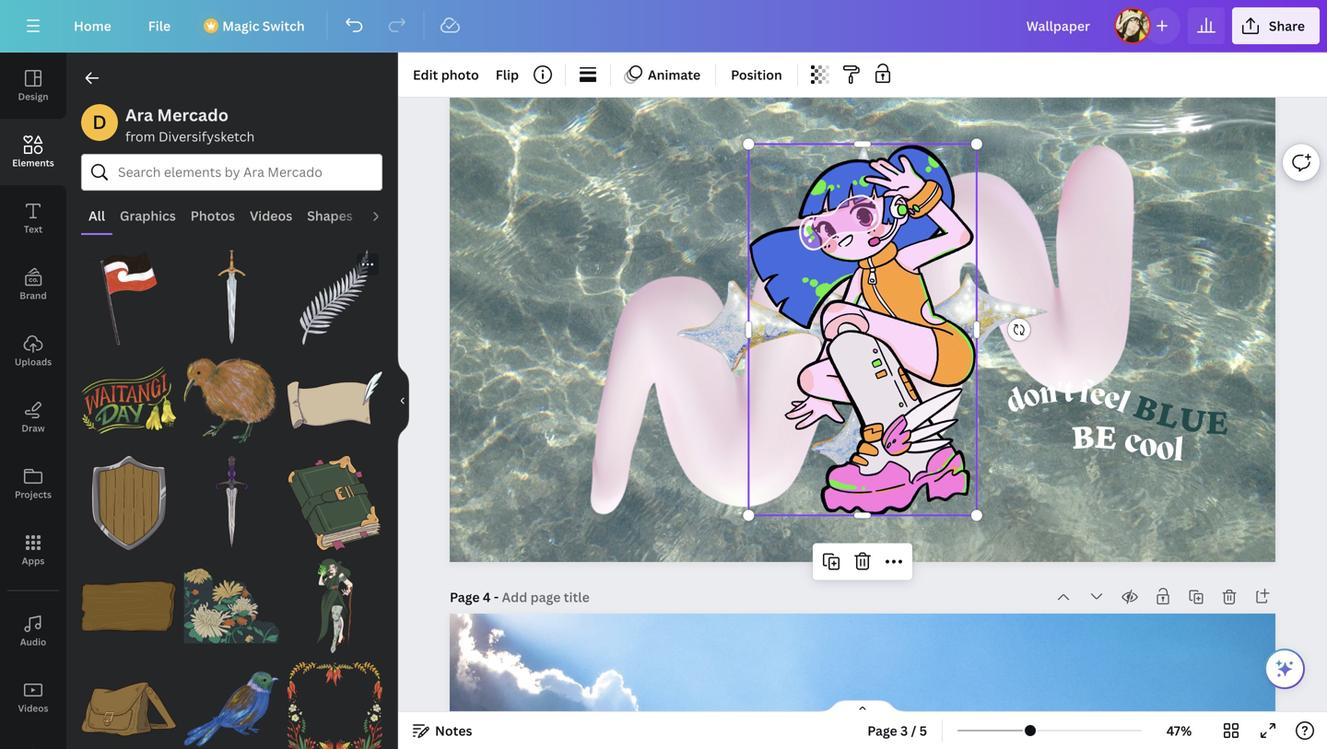 Task type: locate. For each thing, give the bounding box(es) containing it.
1 horizontal spatial l
[[1173, 435, 1185, 471]]

1 vertical spatial l
[[1173, 435, 1185, 471]]

diversifysketch
[[159, 128, 255, 145]]

audio
[[368, 207, 405, 224], [20, 636, 46, 649]]

photo
[[441, 66, 479, 83]]

1 horizontal spatial page
[[868, 722, 898, 740]]

edit photo button
[[406, 60, 487, 89]]

file button
[[133, 7, 185, 44]]

page for page 4 -
[[450, 589, 480, 606]]

1 loose cartoon fantasy sword image from the top
[[184, 250, 280, 345]]

brand button
[[0, 252, 66, 318]]

o left the ' at the bottom
[[1021, 381, 1044, 416]]

shapes
[[307, 207, 353, 224]]

share button
[[1233, 7, 1320, 44]]

1 horizontal spatial audio button
[[360, 198, 412, 233]]

main menu bar
[[0, 0, 1328, 53]]

projects button
[[0, 451, 66, 517]]

1 vertical spatial loose cartoon fantasy sword image
[[184, 456, 280, 551]]

1 horizontal spatial audio
[[368, 207, 405, 224]]

page left 3 in the bottom right of the page
[[868, 722, 898, 740]]

loose cartoon fantasy book image
[[287, 456, 383, 551]]

0 horizontal spatial b
[[1071, 414, 1096, 457]]

0 horizontal spatial page
[[450, 589, 480, 606]]

0 horizontal spatial videos button
[[0, 665, 66, 731]]

l right f
[[1113, 388, 1134, 422]]

1 vertical spatial audio
[[20, 636, 46, 649]]

magic switch
[[222, 17, 305, 35]]

home link
[[59, 7, 126, 44]]

1 horizontal spatial b
[[1129, 384, 1166, 431]]

l right c
[[1173, 435, 1185, 471]]

audio button
[[360, 198, 412, 233], [0, 598, 66, 665]]

1 vertical spatial page
[[868, 722, 898, 740]]

shapes button
[[300, 198, 360, 233]]

0 vertical spatial page
[[450, 589, 480, 606]]

home
[[74, 17, 111, 35]]

b left u
[[1129, 384, 1166, 431]]

tui bird illustration image
[[184, 662, 280, 750]]

all
[[89, 207, 105, 224]]

1 horizontal spatial e
[[1206, 400, 1230, 443]]

d
[[1003, 385, 1030, 422]]

o left u
[[1137, 429, 1161, 467]]

Search elements by Ara Mercado search field
[[118, 155, 346, 190]]

b
[[1129, 384, 1166, 431], [1071, 414, 1096, 457]]

1 horizontal spatial videos button
[[242, 198, 300, 233]]

e right l
[[1206, 400, 1230, 443]]

e
[[1088, 380, 1109, 415], [1100, 383, 1124, 419]]

0 horizontal spatial audio
[[20, 636, 46, 649]]

b for b
[[1129, 384, 1166, 431]]

page for page 3 / 5
[[868, 722, 898, 740]]

0 vertical spatial videos button
[[242, 198, 300, 233]]

l
[[1113, 388, 1134, 422], [1173, 435, 1185, 471]]

flag of māori image
[[81, 250, 177, 345]]

b down f
[[1071, 414, 1096, 457]]

e left c
[[1094, 414, 1119, 457]]

e
[[1206, 400, 1230, 443], [1094, 414, 1119, 457]]

o
[[1021, 381, 1044, 416], [1137, 429, 1161, 467], [1155, 432, 1177, 470]]

Design title text field
[[1012, 7, 1107, 44]]

2 loose cartoon fantasy sword image from the top
[[184, 456, 280, 551]]

e inside 'l u e'
[[1206, 400, 1230, 443]]

b e c o o l
[[1071, 414, 1185, 471]]

position button
[[724, 60, 790, 89]]

page
[[450, 589, 480, 606], [868, 722, 898, 740]]

projects
[[15, 489, 52, 501]]

1 vertical spatial audio button
[[0, 598, 66, 665]]

elements
[[12, 157, 54, 169]]

0 vertical spatial videos
[[250, 207, 292, 224]]

0 horizontal spatial videos
[[18, 703, 48, 715]]

0 horizontal spatial l
[[1113, 388, 1134, 422]]

audio down "apps"
[[20, 636, 46, 649]]

magic switch button
[[193, 7, 320, 44]]

audio button down "apps"
[[0, 598, 66, 665]]

page left 4 at the bottom left of the page
[[450, 589, 480, 606]]

loose cartoon fantasy sword image for loose cartoon fantasy wooden shield image
[[184, 456, 280, 551]]

group
[[81, 239, 177, 345], [184, 239, 280, 345], [287, 250, 383, 345], [81, 342, 177, 448], [184, 342, 280, 448], [287, 353, 383, 448], [81, 445, 177, 551], [287, 445, 383, 551], [184, 456, 280, 551], [81, 559, 177, 654], [184, 559, 280, 654], [287, 559, 383, 654], [184, 651, 280, 750], [287, 651, 383, 750], [81, 662, 177, 750]]

videos button
[[242, 198, 300, 233], [0, 665, 66, 731]]

apps button
[[0, 517, 66, 584]]

audio button right shapes
[[360, 198, 412, 233]]

b inside 'b e c o o l'
[[1071, 414, 1096, 457]]

canva assistant image
[[1274, 658, 1296, 680]]

e right f
[[1100, 383, 1124, 419]]

u
[[1176, 396, 1210, 442]]

hide image
[[397, 357, 409, 445]]

o right c
[[1155, 432, 1177, 470]]

loose cartoon fantasy sword image for flag of māori image
[[184, 250, 280, 345]]

videos inside side panel tab list
[[18, 703, 48, 715]]

videos
[[250, 207, 292, 224], [18, 703, 48, 715]]

page inside "page 3 / 5" button
[[868, 722, 898, 740]]

0 vertical spatial audio button
[[360, 198, 412, 233]]

design
[[18, 90, 48, 103]]

0 horizontal spatial e
[[1094, 414, 1119, 457]]

t
[[1064, 378, 1074, 410]]

Page title text field
[[502, 588, 592, 607]]

brand
[[20, 289, 47, 302]]

l inside 'b e c o o l'
[[1173, 435, 1185, 471]]

side panel tab list
[[0, 53, 66, 750]]

kiwi bird illustration image
[[184, 353, 280, 448]]

elements button
[[0, 119, 66, 185]]

share
[[1269, 17, 1305, 35]]

loose cartoon fantasy sword image
[[184, 250, 280, 345], [184, 456, 280, 551]]

0 vertical spatial loose cartoon fantasy sword image
[[184, 250, 280, 345]]

position
[[731, 66, 783, 83]]

all button
[[81, 198, 113, 233]]

/
[[911, 722, 917, 740]]

audio right shapes
[[368, 207, 405, 224]]

1 vertical spatial videos
[[18, 703, 48, 715]]

silver fern illustration image
[[287, 250, 383, 345]]

loose cartoon fantasy roleplaying witch image
[[287, 559, 383, 654]]

design button
[[0, 53, 66, 119]]

l u e
[[1154, 391, 1230, 443]]

flip button
[[488, 60, 526, 89]]

0 vertical spatial l
[[1113, 388, 1134, 422]]

47% button
[[1150, 716, 1210, 746]]



Task type: describe. For each thing, give the bounding box(es) containing it.
e inside 'b e c o o l'
[[1094, 414, 1119, 457]]

text
[[24, 223, 43, 236]]

uploads button
[[0, 318, 66, 384]]

photos button
[[183, 198, 242, 233]]

diversifysketch element
[[81, 104, 118, 141]]

page 3 / 5
[[868, 722, 928, 740]]

loose cartoon wooden sign image
[[81, 559, 177, 654]]

3
[[901, 722, 908, 740]]

loose cartoon satchel bag image
[[81, 662, 177, 750]]

mercado
[[157, 104, 229, 126]]

47%
[[1167, 722, 1192, 740]]

loose cartoon fantasy wooden shield image
[[81, 456, 177, 551]]

magic
[[222, 17, 260, 35]]

graphics button
[[113, 198, 183, 233]]

l
[[1154, 391, 1185, 437]]

edit
[[413, 66, 438, 83]]

uploads
[[15, 356, 52, 368]]

e right the t
[[1088, 380, 1109, 415]]

text button
[[0, 185, 66, 252]]

apps
[[22, 555, 45, 567]]

0 vertical spatial audio
[[368, 207, 405, 224]]

f
[[1078, 378, 1093, 412]]

1 vertical spatial videos button
[[0, 665, 66, 731]]

switch
[[263, 17, 305, 35]]

4
[[483, 589, 491, 606]]

1 horizontal spatial videos
[[250, 207, 292, 224]]

b for b e c o o l
[[1071, 414, 1096, 457]]

n
[[1038, 378, 1060, 413]]

audio inside side panel tab list
[[20, 636, 46, 649]]

5
[[920, 722, 928, 740]]

notes button
[[406, 716, 480, 746]]

ara
[[125, 104, 153, 126]]

o inside the o n ' t
[[1021, 381, 1044, 416]]

ara mercado from diversifysketch
[[125, 104, 255, 145]]

o n ' t
[[1021, 378, 1074, 416]]

animate button
[[619, 60, 708, 89]]

loose cartoon fantasy scroll and quill image
[[287, 353, 383, 448]]

-
[[494, 589, 499, 606]]

diversifysketch image
[[81, 104, 118, 141]]

diversifysketch link
[[159, 128, 255, 145]]

page 3 / 5 button
[[860, 716, 935, 746]]

f e e
[[1078, 378, 1124, 419]]

animate
[[648, 66, 701, 83]]

ngutukākā, harakeke flax and rātā flowers image
[[287, 662, 383, 750]]

c
[[1120, 425, 1146, 463]]

notes
[[435, 722, 472, 740]]

edit photo
[[413, 66, 479, 83]]

draw button
[[0, 384, 66, 451]]

from
[[125, 128, 155, 145]]

file
[[148, 17, 171, 35]]

flip
[[496, 66, 519, 83]]

draw
[[22, 422, 45, 435]]

waitangi day with kōwhai blooms image
[[81, 353, 177, 448]]

'
[[1057, 378, 1065, 411]]

photos
[[191, 207, 235, 224]]

0 horizontal spatial audio button
[[0, 598, 66, 665]]

show pages image
[[819, 700, 907, 715]]

page 4 -
[[450, 589, 502, 606]]

block print style japanese chrysanthemums image
[[184, 559, 280, 654]]

graphics
[[120, 207, 176, 224]]



Task type: vqa. For each thing, say whether or not it's contained in the screenshot.
Back to School LINK on the top of the page
no



